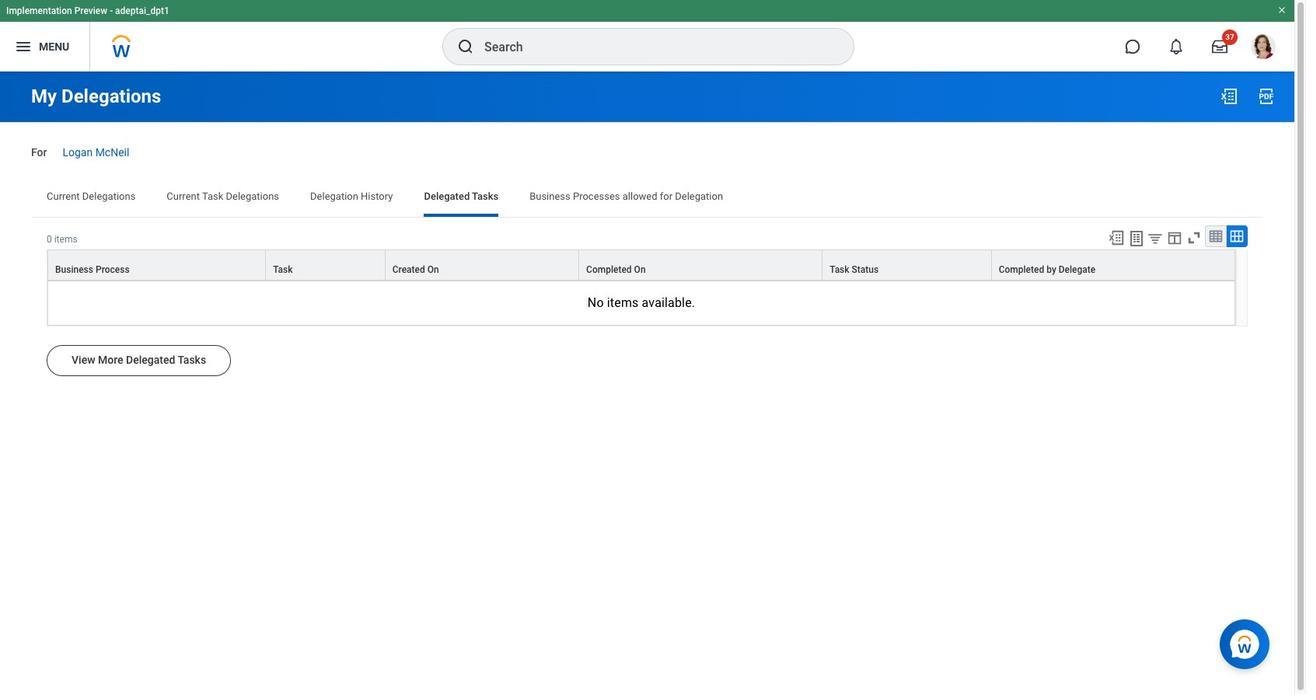 Task type: locate. For each thing, give the bounding box(es) containing it.
1 horizontal spatial on
[[634, 264, 646, 275]]

completed inside popup button
[[999, 264, 1044, 275]]

by
[[1047, 264, 1056, 275]]

mcneil
[[95, 146, 129, 159]]

created
[[392, 264, 425, 275]]

current
[[47, 190, 80, 202], [167, 190, 200, 202]]

delegation
[[310, 190, 358, 202], [675, 190, 723, 202]]

2 completed from the left
[[999, 264, 1044, 275]]

business down 0 items at the top
[[55, 264, 93, 275]]

on up the no items available.
[[634, 264, 646, 275]]

1 vertical spatial tasks
[[178, 354, 206, 366]]

delegated right history
[[424, 190, 470, 202]]

menu button
[[0, 22, 90, 72]]

tasks
[[472, 190, 498, 202], [178, 354, 206, 366]]

logan
[[63, 146, 93, 159]]

delegated
[[424, 190, 470, 202], [126, 354, 175, 366]]

1 completed from the left
[[586, 264, 632, 275]]

no
[[588, 295, 604, 310]]

on for created on
[[427, 264, 439, 275]]

1 vertical spatial items
[[607, 295, 639, 310]]

process
[[96, 264, 130, 275]]

1 horizontal spatial current
[[167, 190, 200, 202]]

completed inside popup button
[[586, 264, 632, 275]]

1 vertical spatial delegated
[[126, 354, 175, 366]]

toolbar
[[1101, 225, 1248, 249]]

1 horizontal spatial task
[[273, 264, 293, 275]]

current delegations
[[47, 190, 136, 202]]

items
[[54, 234, 77, 245], [607, 295, 639, 310]]

0 vertical spatial business
[[530, 190, 570, 202]]

0 horizontal spatial current
[[47, 190, 80, 202]]

delegation left history
[[310, 190, 358, 202]]

completed left by
[[999, 264, 1044, 275]]

business left processes
[[530, 190, 570, 202]]

current task delegations
[[167, 190, 279, 202]]

select to filter grid data image
[[1147, 230, 1164, 246]]

table image
[[1208, 228, 1224, 244]]

delegated tasks
[[424, 190, 498, 202]]

status
[[852, 264, 879, 275]]

view
[[72, 354, 95, 366]]

task for task
[[273, 264, 293, 275]]

Search Workday  search field
[[484, 30, 822, 64]]

no items available.
[[588, 295, 695, 310]]

allowed
[[623, 190, 657, 202]]

0 horizontal spatial items
[[54, 234, 77, 245]]

completed
[[586, 264, 632, 275], [999, 264, 1044, 275]]

current up 0 items at the top
[[47, 190, 80, 202]]

logan mcneil link
[[63, 143, 129, 159]]

created on
[[392, 264, 439, 275]]

0 vertical spatial items
[[54, 234, 77, 245]]

row
[[47, 249, 1235, 281]]

current for current task delegations
[[167, 190, 200, 202]]

0 horizontal spatial business
[[55, 264, 93, 275]]

export to excel image
[[1220, 87, 1238, 106]]

delegation history
[[310, 190, 393, 202]]

items right 0
[[54, 234, 77, 245]]

0
[[47, 234, 52, 245]]

history
[[361, 190, 393, 202]]

on right created
[[427, 264, 439, 275]]

2 horizontal spatial task
[[830, 264, 849, 275]]

completed up "no"
[[586, 264, 632, 275]]

items right "no"
[[607, 295, 639, 310]]

37 button
[[1203, 30, 1238, 64]]

2 on from the left
[[634, 264, 646, 275]]

-
[[110, 5, 113, 16]]

task inside task popup button
[[273, 264, 293, 275]]

tab list containing current delegations
[[31, 179, 1263, 217]]

1 current from the left
[[47, 190, 80, 202]]

delegations
[[61, 86, 161, 107], [82, 190, 136, 202], [226, 190, 279, 202]]

task
[[202, 190, 223, 202], [273, 264, 293, 275], [830, 264, 849, 275]]

0 vertical spatial tasks
[[472, 190, 498, 202]]

1 vertical spatial business
[[55, 264, 93, 275]]

1 horizontal spatial business
[[530, 190, 570, 202]]

1 horizontal spatial delegation
[[675, 190, 723, 202]]

preview
[[74, 5, 107, 16]]

view more delegated tasks
[[72, 354, 206, 366]]

0 horizontal spatial tasks
[[178, 354, 206, 366]]

0 horizontal spatial on
[[427, 264, 439, 275]]

0 vertical spatial delegated
[[424, 190, 470, 202]]

business inside popup button
[[55, 264, 93, 275]]

delegation right 'for'
[[675, 190, 723, 202]]

delegated right more
[[126, 354, 175, 366]]

0 horizontal spatial delegated
[[126, 354, 175, 366]]

row containing business process
[[47, 249, 1235, 281]]

available.
[[642, 295, 695, 310]]

my
[[31, 86, 57, 107]]

delegate
[[1059, 264, 1096, 275]]

business for business process
[[55, 264, 93, 275]]

business process button
[[48, 250, 265, 280]]

completed for completed by delegate
[[999, 264, 1044, 275]]

task inside task status popup button
[[830, 264, 849, 275]]

2 current from the left
[[167, 190, 200, 202]]

current up business process popup button
[[167, 190, 200, 202]]

on
[[427, 264, 439, 275], [634, 264, 646, 275]]

1 horizontal spatial items
[[607, 295, 639, 310]]

tab list
[[31, 179, 1263, 217]]

1 horizontal spatial delegated
[[424, 190, 470, 202]]

1 on from the left
[[427, 264, 439, 275]]

business processes allowed for delegation
[[530, 190, 723, 202]]

business process
[[55, 264, 130, 275]]

0 horizontal spatial completed
[[586, 264, 632, 275]]

view printable version (pdf) image
[[1257, 87, 1276, 106]]

export to worksheets image
[[1127, 229, 1146, 248]]

0 horizontal spatial task
[[202, 190, 223, 202]]

business
[[530, 190, 570, 202], [55, 264, 93, 275]]

items for 0
[[54, 234, 77, 245]]

1 horizontal spatial completed
[[999, 264, 1044, 275]]

0 horizontal spatial delegation
[[310, 190, 358, 202]]

completed for completed on
[[586, 264, 632, 275]]



Task type: describe. For each thing, give the bounding box(es) containing it.
task status
[[830, 264, 879, 275]]

for
[[31, 146, 47, 159]]

adeptai_dpt1
[[115, 5, 169, 16]]

implementation
[[6, 5, 72, 16]]

task status button
[[823, 250, 991, 280]]

close environment banner image
[[1277, 5, 1287, 15]]

toolbar inside my delegations main content
[[1101, 225, 1248, 249]]

tasks inside button
[[178, 354, 206, 366]]

task for task status
[[830, 264, 849, 275]]

current for current delegations
[[47, 190, 80, 202]]

fullscreen image
[[1186, 229, 1203, 246]]

profile logan mcneil image
[[1251, 34, 1276, 62]]

processes
[[573, 190, 620, 202]]

tab list inside my delegations main content
[[31, 179, 1263, 217]]

for
[[660, 190, 673, 202]]

search image
[[456, 37, 475, 56]]

1 delegation from the left
[[310, 190, 358, 202]]

my delegations
[[31, 86, 161, 107]]

expand table image
[[1229, 228, 1245, 244]]

my delegations main content
[[0, 72, 1294, 432]]

more
[[98, 354, 123, 366]]

delegations for current delegations
[[82, 190, 136, 202]]

items for no
[[607, 295, 639, 310]]

2 delegation from the left
[[675, 190, 723, 202]]

export to excel image
[[1108, 229, 1125, 246]]

completed on
[[586, 264, 646, 275]]

37
[[1225, 33, 1234, 41]]

delegations for my delegations
[[61, 86, 161, 107]]

justify image
[[14, 37, 33, 56]]

completed by delegate button
[[992, 250, 1235, 280]]

business for business processes allowed for delegation
[[530, 190, 570, 202]]

completed by delegate
[[999, 264, 1096, 275]]

notifications large image
[[1169, 39, 1184, 54]]

menu banner
[[0, 0, 1294, 72]]

logan mcneil
[[63, 146, 129, 159]]

completed on button
[[579, 250, 822, 280]]

on for completed on
[[634, 264, 646, 275]]

1 horizontal spatial tasks
[[472, 190, 498, 202]]

implementation preview -   adeptai_dpt1
[[6, 5, 169, 16]]

row inside my delegations main content
[[47, 249, 1235, 281]]

menu
[[39, 40, 69, 53]]

view more delegated tasks button
[[47, 345, 231, 376]]

0 items
[[47, 234, 77, 245]]

delegated inside view more delegated tasks button
[[126, 354, 175, 366]]

inbox large image
[[1212, 39, 1228, 54]]

task button
[[266, 250, 385, 280]]

created on button
[[385, 250, 578, 280]]

click to view/edit grid preferences image
[[1166, 229, 1183, 246]]



Task type: vqa. For each thing, say whether or not it's contained in the screenshot.
main content
no



